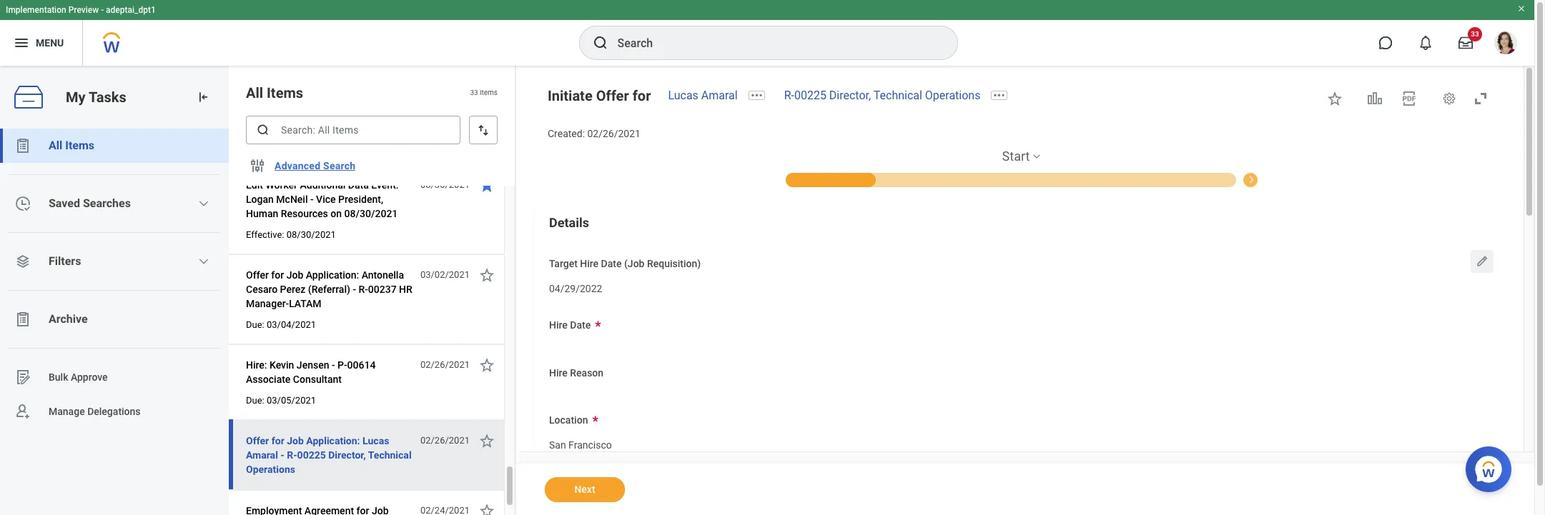 Task type: vqa. For each thing, say whether or not it's contained in the screenshot.


Task type: locate. For each thing, give the bounding box(es) containing it.
1 vertical spatial 33
[[470, 89, 478, 97]]

0 vertical spatial job
[[287, 270, 303, 281]]

00614
[[347, 360, 376, 371]]

consultant
[[293, 374, 342, 386]]

items down my
[[65, 139, 94, 152]]

hire for hire date
[[549, 320, 568, 331]]

00225 down 03/05/2021
[[297, 450, 326, 461]]

vice
[[316, 194, 336, 205]]

1 horizontal spatial r-
[[359, 284, 368, 295]]

star image
[[479, 177, 496, 194]]

hire
[[580, 258, 599, 269], [549, 320, 568, 331], [549, 368, 568, 379]]

application: for 00225
[[306, 436, 360, 447]]

offer inside offer for job application: lucas amaral ‎- r-00225 director, technical operations
[[246, 436, 269, 447]]

0 horizontal spatial technical
[[368, 450, 412, 461]]

0 vertical spatial 08/30/2021
[[420, 180, 470, 190]]

1 horizontal spatial ‎-
[[353, 284, 356, 295]]

1 vertical spatial all
[[49, 139, 62, 152]]

for
[[633, 87, 651, 104], [271, 270, 284, 281], [272, 436, 284, 447]]

for inside offer for job application: antonella cesaro perez (referral) ‎- r-00237 hr manager-latam
[[271, 270, 284, 281]]

2 due: from the top
[[246, 396, 264, 406]]

requisition)
[[647, 258, 701, 269]]

items up search icon at the left
[[267, 84, 303, 102]]

hire right target
[[580, 258, 599, 269]]

1 horizontal spatial 00225
[[795, 89, 827, 102]]

1 vertical spatial 00225
[[297, 450, 326, 461]]

technical
[[874, 89, 923, 102], [368, 450, 412, 461]]

- left p-
[[332, 360, 335, 371]]

1 vertical spatial hire
[[549, 320, 568, 331]]

amaral
[[702, 89, 738, 102], [246, 450, 278, 461]]

0 vertical spatial director,
[[830, 89, 871, 102]]

all right clipboard image
[[49, 139, 62, 152]]

1 horizontal spatial all
[[246, 84, 263, 102]]

0 horizontal spatial all items
[[49, 139, 94, 152]]

1 horizontal spatial items
[[267, 84, 303, 102]]

for inside offer for job application: lucas amaral ‎- r-00225 director, technical operations
[[272, 436, 284, 447]]

0 vertical spatial r-
[[784, 89, 795, 102]]

0 vertical spatial 02/26/2021
[[588, 128, 641, 139]]

job for (referral)
[[287, 270, 303, 281]]

user plus image
[[14, 403, 31, 421]]

-
[[101, 5, 104, 15], [310, 194, 314, 205], [332, 360, 335, 371]]

33 inside item list element
[[470, 89, 478, 97]]

date
[[601, 258, 622, 269], [570, 320, 591, 331]]

r- down 03/05/2021
[[287, 450, 297, 461]]

event:
[[371, 180, 399, 191]]

job for r-
[[287, 436, 304, 447]]

offer for offer for job application: lucas amaral ‎- r-00225 director, technical operations
[[246, 436, 269, 447]]

edit
[[246, 180, 263, 191]]

0 horizontal spatial items
[[65, 139, 94, 152]]

0 horizontal spatial r-
[[287, 450, 297, 461]]

for up the perez
[[271, 270, 284, 281]]

filters button
[[0, 245, 229, 279]]

08/30/2021 left star image
[[420, 180, 470, 190]]

job inside offer for job application: lucas amaral ‎- r-00225 director, technical operations
[[287, 436, 304, 447]]

1 horizontal spatial 08/30/2021
[[344, 208, 398, 220]]

2 vertical spatial for
[[272, 436, 284, 447]]

33 left profile logan mcneil image
[[1471, 30, 1480, 38]]

(job
[[624, 258, 645, 269]]

2 horizontal spatial 08/30/2021
[[420, 180, 470, 190]]

2 vertical spatial 02/26/2021
[[420, 436, 470, 446]]

1 horizontal spatial -
[[310, 194, 314, 205]]

view related information image
[[1367, 90, 1384, 107]]

chevron right image
[[1243, 171, 1260, 184]]

r-00225 director, technical operations link
[[784, 89, 981, 102]]

0 vertical spatial all items
[[246, 84, 303, 102]]

- inside the edit worker additional data event: logan mcneil - vice president, human resources on 08/30/2021
[[310, 194, 314, 205]]

next
[[575, 484, 595, 496]]

job down 03/05/2021
[[287, 436, 304, 447]]

close environment banner image
[[1518, 4, 1526, 13]]

searches
[[83, 197, 131, 210]]

1 vertical spatial all items
[[49, 139, 94, 152]]

offer down due: 03/05/2021
[[246, 436, 269, 447]]

my
[[66, 88, 86, 106]]

due: down "manager-"
[[246, 320, 264, 330]]

‎- right "(referral)"
[[353, 284, 356, 295]]

next button
[[545, 478, 625, 503]]

items inside button
[[65, 139, 94, 152]]

all items right clipboard image
[[49, 139, 94, 152]]

saved
[[49, 197, 80, 210]]

operations inside offer for job application: lucas amaral ‎- r-00225 director, technical operations
[[246, 464, 295, 476]]

08/30/2021 down president, at the left of page
[[344, 208, 398, 220]]

1 horizontal spatial 33
[[1471, 30, 1480, 38]]

hire for hire reason
[[549, 368, 568, 379]]

items inside item list element
[[267, 84, 303, 102]]

08/30/2021
[[420, 180, 470, 190], [344, 208, 398, 220], [287, 230, 336, 240]]

all items inside button
[[49, 139, 94, 152]]

1 vertical spatial r-
[[359, 284, 368, 295]]

all
[[246, 84, 263, 102], [49, 139, 62, 152]]

1 vertical spatial technical
[[368, 450, 412, 461]]

clipboard image
[[14, 137, 31, 154]]

lucas
[[668, 89, 699, 102], [363, 436, 389, 447]]

for down due: 03/05/2021
[[272, 436, 284, 447]]

0 vertical spatial -
[[101, 5, 104, 15]]

- left vice
[[310, 194, 314, 205]]

offer up created: 02/26/2021
[[596, 87, 629, 104]]

0 horizontal spatial 00225
[[297, 450, 326, 461]]

0 horizontal spatial 08/30/2021
[[287, 230, 336, 240]]

r-00225 director, technical operations
[[784, 89, 981, 102]]

edit worker additional data event: logan mcneil - vice president, human resources on 08/30/2021 button
[[246, 177, 413, 222]]

bulk approve link
[[0, 360, 229, 395]]

bulk approve
[[49, 372, 108, 383]]

- inside hire: kevin jensen - p-00614 associate consultant
[[332, 360, 335, 371]]

- inside menu banner
[[101, 5, 104, 15]]

0 horizontal spatial date
[[570, 320, 591, 331]]

compensation button
[[1243, 171, 1306, 187]]

location element
[[549, 431, 612, 457]]

san
[[549, 440, 566, 451]]

details
[[549, 215, 589, 230]]

1 vertical spatial operations
[[246, 464, 295, 476]]

mcneil
[[276, 194, 308, 205]]

2 vertical spatial -
[[332, 360, 335, 371]]

0 horizontal spatial ‎-
[[281, 450, 285, 461]]

r- down search workday search field
[[784, 89, 795, 102]]

operations
[[925, 89, 981, 102], [246, 464, 295, 476]]

1 horizontal spatial director,
[[830, 89, 871, 102]]

worker
[[266, 180, 298, 191]]

1 vertical spatial items
[[65, 139, 94, 152]]

view printable version (pdf) image
[[1401, 90, 1418, 107]]

02/26/2021
[[588, 128, 641, 139], [420, 360, 470, 370], [420, 436, 470, 446]]

1 vertical spatial for
[[271, 270, 284, 281]]

0 horizontal spatial amaral
[[246, 450, 278, 461]]

hire date
[[549, 320, 591, 331]]

perez
[[280, 284, 306, 295]]

offer inside offer for job application: antonella cesaro perez (referral) ‎- r-00237 hr manager-latam
[[246, 270, 269, 281]]

0 horizontal spatial lucas
[[363, 436, 389, 447]]

1 vertical spatial offer
[[246, 270, 269, 281]]

search
[[323, 160, 356, 172]]

2 vertical spatial 08/30/2021
[[287, 230, 336, 240]]

0 vertical spatial application:
[[306, 270, 359, 281]]

star image
[[1327, 90, 1344, 107], [479, 267, 496, 284], [479, 357, 496, 374], [479, 433, 496, 450], [479, 503, 496, 516]]

edit worker additional data event: logan mcneil - vice president, human resources on 08/30/2021
[[246, 180, 399, 220]]

r- down antonella
[[359, 284, 368, 295]]

0 horizontal spatial director,
[[328, 450, 366, 461]]

hire: kevin jensen - p-00614 associate consultant button
[[246, 357, 413, 388]]

profile logan mcneil image
[[1495, 31, 1518, 57]]

1 horizontal spatial technical
[[874, 89, 923, 102]]

0 horizontal spatial operations
[[246, 464, 295, 476]]

all items up search icon at the left
[[246, 84, 303, 102]]

due: for hire: kevin jensen - p-00614 associate consultant
[[246, 396, 264, 406]]

0 horizontal spatial -
[[101, 5, 104, 15]]

0 vertical spatial items
[[267, 84, 303, 102]]

all inside item list element
[[246, 84, 263, 102]]

1 vertical spatial director,
[[328, 450, 366, 461]]

(referral)
[[308, 284, 350, 295]]

‎- inside offer for job application: lucas amaral ‎- r-00225 director, technical operations
[[281, 450, 285, 461]]

1 vertical spatial 08/30/2021
[[344, 208, 398, 220]]

menu button
[[0, 20, 82, 66]]

job up the perez
[[287, 270, 303, 281]]

for up created: 02/26/2021
[[633, 87, 651, 104]]

logan
[[246, 194, 274, 205]]

‎- inside offer for job application: antonella cesaro perez (referral) ‎- r-00237 hr manager-latam
[[353, 284, 356, 295]]

1 horizontal spatial lucas
[[668, 89, 699, 102]]

due: down associate
[[246, 396, 264, 406]]

job inside offer for job application: antonella cesaro perez (referral) ‎- r-00237 hr manager-latam
[[287, 270, 303, 281]]

0 vertical spatial all
[[246, 84, 263, 102]]

advanced search button
[[269, 152, 361, 180]]

1 vertical spatial application:
[[306, 436, 360, 447]]

1 horizontal spatial date
[[601, 258, 622, 269]]

date left the (job
[[601, 258, 622, 269]]

saved searches
[[49, 197, 131, 210]]

1 horizontal spatial all items
[[246, 84, 303, 102]]

33 for 33
[[1471, 30, 1480, 38]]

application: up "(referral)"
[[306, 270, 359, 281]]

items
[[267, 84, 303, 102], [65, 139, 94, 152]]

1 vertical spatial amaral
[[246, 450, 278, 461]]

0 horizontal spatial 33
[[470, 89, 478, 97]]

1 due: from the top
[[246, 320, 264, 330]]

filters
[[49, 255, 81, 268]]

list
[[0, 129, 229, 429]]

1 vertical spatial due:
[[246, 396, 264, 406]]

created: 02/26/2021
[[548, 128, 641, 139]]

director,
[[830, 89, 871, 102], [328, 450, 366, 461]]

1 horizontal spatial amaral
[[702, 89, 738, 102]]

‎- down due: 03/05/2021
[[281, 450, 285, 461]]

all up search icon at the left
[[246, 84, 263, 102]]

offer
[[596, 87, 629, 104], [246, 270, 269, 281], [246, 436, 269, 447]]

r- inside offer for job application: lucas amaral ‎- r-00225 director, technical operations
[[287, 450, 297, 461]]

application: inside offer for job application: antonella cesaro perez (referral) ‎- r-00237 hr manager-latam
[[306, 270, 359, 281]]

chevron down image
[[198, 256, 210, 268]]

effective: 08/30/2021
[[246, 230, 336, 240]]

implementation
[[6, 5, 66, 15]]

offer up cesaro
[[246, 270, 269, 281]]

‎-
[[353, 284, 356, 295], [281, 450, 285, 461]]

antonella
[[362, 270, 404, 281]]

0 vertical spatial 33
[[1471, 30, 1480, 38]]

0 vertical spatial due:
[[246, 320, 264, 330]]

all items
[[246, 84, 303, 102], [49, 139, 94, 152]]

2 horizontal spatial -
[[332, 360, 335, 371]]

0 horizontal spatial all
[[49, 139, 62, 152]]

effective:
[[246, 230, 284, 240]]

0 vertical spatial ‎-
[[353, 284, 356, 295]]

0 vertical spatial operations
[[925, 89, 981, 102]]

fullscreen image
[[1473, 90, 1490, 107]]

2 vertical spatial hire
[[549, 368, 568, 379]]

2 vertical spatial r-
[[287, 450, 297, 461]]

33 inside button
[[1471, 30, 1480, 38]]

00225 down search workday search field
[[795, 89, 827, 102]]

1 vertical spatial ‎-
[[281, 450, 285, 461]]

- right 'preview'
[[101, 5, 104, 15]]

33
[[1471, 30, 1480, 38], [470, 89, 478, 97]]

associate
[[246, 374, 291, 386]]

application: inside offer for job application: lucas amaral ‎- r-00225 director, technical operations
[[306, 436, 360, 447]]

1 vertical spatial job
[[287, 436, 304, 447]]

hire left the reason
[[549, 368, 568, 379]]

2 vertical spatial offer
[[246, 436, 269, 447]]

33 for 33 items
[[470, 89, 478, 97]]

r-
[[784, 89, 795, 102], [359, 284, 368, 295], [287, 450, 297, 461]]

hire down 04/29/2022
[[549, 320, 568, 331]]

0 vertical spatial technical
[[874, 89, 923, 102]]

date down 04/29/2022
[[570, 320, 591, 331]]

1 vertical spatial 02/26/2021
[[420, 360, 470, 370]]

1 vertical spatial -
[[310, 194, 314, 205]]

lucas amaral link
[[668, 89, 738, 102]]

1 vertical spatial lucas
[[363, 436, 389, 447]]

08/30/2021 down 'resources'
[[287, 230, 336, 240]]

33 left 'items'
[[470, 89, 478, 97]]

application: down 03/05/2021
[[306, 436, 360, 447]]

amaral inside offer for job application: lucas amaral ‎- r-00225 director, technical operations
[[246, 450, 278, 461]]



Task type: describe. For each thing, give the bounding box(es) containing it.
my tasks
[[66, 88, 126, 106]]

33 items
[[470, 89, 498, 97]]

0 vertical spatial 00225
[[795, 89, 827, 102]]

hire: kevin jensen - p-00614 associate consultant
[[246, 360, 376, 386]]

archive
[[49, 313, 88, 326]]

inbox large image
[[1459, 36, 1473, 50]]

02/26/2021 for hire: kevin jensen - p-00614 associate consultant
[[420, 360, 470, 370]]

03/04/2021
[[267, 320, 316, 330]]

all inside all items button
[[49, 139, 62, 152]]

due: 03/04/2021
[[246, 320, 316, 330]]

start button
[[1002, 148, 1030, 165]]

due: for offer for job application: antonella cesaro perez (referral) ‎- r-00237 hr manager-latam
[[246, 320, 264, 330]]

target
[[549, 258, 578, 269]]

my tasks element
[[0, 66, 229, 516]]

Search Workday  search field
[[618, 27, 928, 59]]

data
[[348, 180, 369, 191]]

director, inside offer for job application: lucas amaral ‎- r-00225 director, technical operations
[[328, 450, 366, 461]]

approve
[[71, 372, 108, 383]]

0 vertical spatial amaral
[[702, 89, 738, 102]]

02/26/2021 for offer for job application: lucas amaral ‎- r-00225 director, technical operations
[[420, 436, 470, 446]]

p-
[[338, 360, 347, 371]]

2 horizontal spatial r-
[[784, 89, 795, 102]]

archive button
[[0, 303, 229, 337]]

rename image
[[14, 369, 31, 386]]

1 horizontal spatial operations
[[925, 89, 981, 102]]

perspective image
[[14, 253, 31, 270]]

lucas amaral
[[668, 89, 738, 102]]

manage
[[49, 406, 85, 417]]

target hire date (job requisition)
[[549, 258, 701, 269]]

edit image
[[1476, 254, 1490, 269]]

initiate offer for
[[548, 87, 651, 104]]

application: for ‎-
[[306, 270, 359, 281]]

04/29/2022
[[549, 283, 603, 294]]

advanced search
[[275, 160, 356, 172]]

04/29/2022 text field
[[549, 274, 603, 299]]

details element
[[534, 202, 1510, 516]]

delegations
[[87, 406, 141, 417]]

created:
[[548, 128, 585, 139]]

president,
[[338, 194, 383, 205]]

0 vertical spatial date
[[601, 258, 622, 269]]

adeptai_dpt1
[[106, 5, 156, 15]]

due: 03/05/2021
[[246, 396, 316, 406]]

cesaro
[[246, 284, 278, 295]]

clock check image
[[14, 195, 31, 212]]

implementation preview -   adeptai_dpt1
[[6, 5, 156, 15]]

configure image
[[249, 157, 266, 175]]

03/05/2021
[[267, 396, 316, 406]]

33 button
[[1451, 27, 1483, 59]]

preview
[[68, 5, 99, 15]]

08/30/2021 inside the edit worker additional data event: logan mcneil - vice president, human resources on 08/30/2021
[[344, 208, 398, 220]]

start navigation
[[534, 148, 1510, 187]]

list containing all items
[[0, 129, 229, 429]]

technical inside offer for job application: lucas amaral ‎- r-00225 director, technical operations
[[368, 450, 412, 461]]

hr
[[399, 284, 413, 295]]

Search: All Items text field
[[246, 116, 461, 144]]

resources
[[281, 208, 328, 220]]

manager-
[[246, 298, 289, 310]]

gear image
[[1443, 92, 1457, 106]]

clipboard image
[[14, 311, 31, 328]]

tasks
[[89, 88, 126, 106]]

start
[[1002, 149, 1030, 164]]

offer for job application: antonella cesaro perez (referral) ‎- r-00237 hr manager-latam
[[246, 270, 413, 310]]

star image for due: 03/05/2021
[[479, 357, 496, 374]]

target hire date (job requisition) element
[[549, 274, 603, 300]]

all items button
[[0, 129, 229, 163]]

transformation import image
[[196, 90, 210, 104]]

sort image
[[476, 123, 491, 137]]

kevin
[[270, 360, 294, 371]]

search image
[[256, 123, 270, 137]]

menu
[[36, 37, 64, 48]]

lucas inside offer for job application: lucas amaral ‎- r-00225 director, technical operations
[[363, 436, 389, 447]]

saved searches button
[[0, 187, 229, 221]]

location
[[549, 415, 588, 427]]

offer for job application: antonella cesaro perez (referral) ‎- r-00237 hr manager-latam button
[[246, 267, 413, 313]]

latam
[[289, 298, 322, 310]]

justify image
[[13, 34, 30, 51]]

items
[[480, 89, 498, 97]]

San Francisco text field
[[549, 431, 612, 456]]

offer for offer for job application: antonella cesaro perez (referral) ‎- r-00237 hr manager-latam
[[246, 270, 269, 281]]

on
[[331, 208, 342, 220]]

manage delegations link
[[0, 395, 229, 429]]

san francisco
[[549, 440, 612, 451]]

star image for 02/26/2021
[[479, 433, 496, 450]]

0 vertical spatial for
[[633, 87, 651, 104]]

menu banner
[[0, 0, 1535, 66]]

compensation
[[1251, 175, 1306, 185]]

0 vertical spatial hire
[[580, 258, 599, 269]]

for for offer for job application: antonella cesaro perez (referral) ‎- r-00237 hr manager-latam
[[271, 270, 284, 281]]

manage delegations
[[49, 406, 141, 417]]

r- inside offer for job application: antonella cesaro perez (referral) ‎- r-00237 hr manager-latam
[[359, 284, 368, 295]]

reason
[[570, 368, 604, 379]]

offer for job application: lucas amaral ‎- r-00225 director, technical operations
[[246, 436, 412, 476]]

notifications large image
[[1419, 36, 1433, 50]]

francisco
[[569, 440, 612, 451]]

offer for job application: lucas amaral ‎- r-00225 director, technical operations button
[[246, 433, 413, 479]]

hire reason
[[549, 368, 604, 379]]

0 vertical spatial offer
[[596, 87, 629, 104]]

hire:
[[246, 360, 267, 371]]

star image for due: 03/04/2021
[[479, 267, 496, 284]]

search image
[[592, 34, 609, 51]]

03/02/2021
[[420, 270, 470, 280]]

00237
[[368, 284, 397, 295]]

00225 inside offer for job application: lucas amaral ‎- r-00225 director, technical operations
[[297, 450, 326, 461]]

chevron down image
[[198, 198, 210, 210]]

all items inside item list element
[[246, 84, 303, 102]]

jensen
[[297, 360, 329, 371]]

for for offer for job application: lucas amaral ‎- r-00225 director, technical operations
[[272, 436, 284, 447]]

0 vertical spatial lucas
[[668, 89, 699, 102]]

bulk
[[49, 372, 68, 383]]

item list element
[[229, 66, 516, 516]]

1 vertical spatial date
[[570, 320, 591, 331]]

human
[[246, 208, 278, 220]]

advanced
[[275, 160, 321, 172]]

additional
[[300, 180, 346, 191]]



